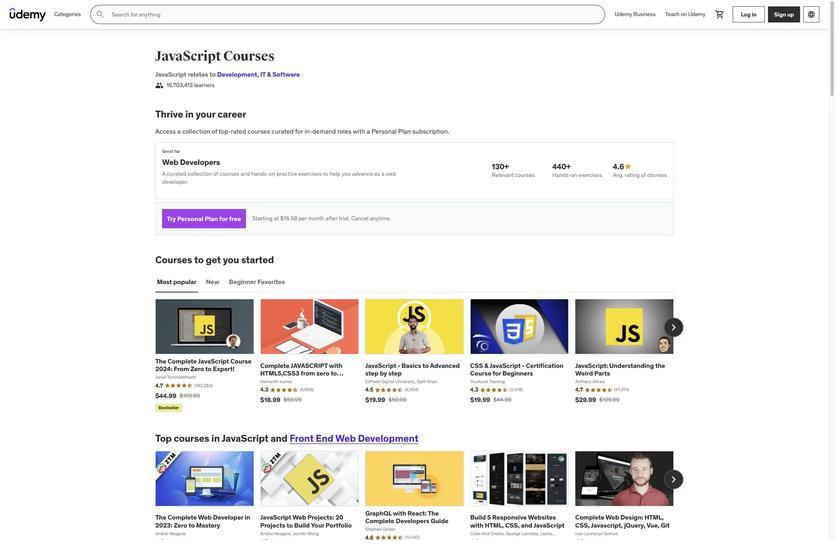 Task type: describe. For each thing, give the bounding box(es) containing it.
developer.
[[162, 178, 188, 185]]

javascript: understanding the weird parts link
[[575, 361, 665, 377]]

developer
[[213, 513, 243, 521]]

developers inside great for web developers a curated collection of courses and hands-on practice exercises to help you advance as a web developer.
[[180, 157, 220, 167]]

subscription.
[[412, 127, 449, 135]]

$16.58
[[280, 215, 297, 222]]

hands-
[[251, 170, 269, 177]]

expert-
[[260, 377, 283, 385]]

to inside complete javascript with html5,css3 from zero to expert-2023
[[331, 369, 337, 377]]

to inside javascript web projects: 20 projects to build your portfolio
[[287, 521, 293, 529]]

15,703,413
[[167, 82, 193, 89]]

submit search image
[[96, 10, 105, 19]]

javascript courses
[[155, 48, 275, 65]]

up
[[787, 11, 794, 18]]

relevant
[[492, 171, 514, 179]]

1 vertical spatial development
[[358, 432, 418, 445]]

for left the in-
[[295, 127, 303, 135]]

favorites
[[258, 278, 285, 286]]

2 horizontal spatial on
[[681, 11, 687, 18]]

advanced
[[430, 361, 460, 369]]

javascript inside javascript web projects: 20 projects to build your portfolio
[[260, 513, 291, 521]]

responsive
[[492, 513, 527, 521]]

sign
[[774, 11, 786, 18]]

popular
[[173, 278, 196, 286]]

javascript inside javascript - basics to advanced step by step
[[365, 361, 396, 369]]

130+ relevant courses
[[492, 162, 535, 179]]

web
[[386, 170, 396, 177]]

in-
[[305, 127, 312, 135]]

design:
[[621, 513, 643, 521]]

a
[[162, 170, 166, 177]]

0 vertical spatial curated
[[272, 127, 294, 135]]

complete javascript with html5,css3 from zero to expert-2023 link
[[260, 361, 343, 385]]

and inside build 5 responsive websites with html, css, and javascript
[[521, 521, 532, 529]]

trial.
[[339, 215, 350, 222]]

projects
[[260, 521, 285, 529]]

your
[[196, 108, 215, 120]]

carousel element containing graphql with react: the complete developers guide
[[155, 451, 683, 540]]

the for javascript web projects: 20 projects to build your portfolio
[[155, 513, 166, 521]]

courses inside great for web developers a curated collection of courses and hands-on practice exercises to help you advance as a web developer.
[[220, 170, 239, 177]]

cancel
[[351, 215, 369, 222]]

teach
[[665, 11, 680, 18]]

zero
[[316, 369, 329, 377]]

graphql with react: the complete developers guide
[[365, 509, 448, 525]]

2024:
[[155, 365, 172, 373]]

per
[[299, 215, 307, 222]]

javascript inside 'css & javascript - certification course for beginners'
[[490, 361, 521, 369]]

Search for anything text field
[[110, 8, 595, 21]]

plan inside try personal plan for free link
[[205, 215, 218, 223]]

practice
[[277, 170, 297, 177]]

web inside great for web developers a curated collection of courses and hands-on practice exercises to help you advance as a web developer.
[[162, 157, 178, 167]]

for inside great for web developers a curated collection of courses and hands-on practice exercises to help you advance as a web developer.
[[174, 149, 180, 154]]

categories button
[[49, 5, 86, 24]]

build inside build 5 responsive websites with html, css, and javascript
[[470, 513, 486, 521]]

css
[[470, 361, 483, 369]]

1 udemy from the left
[[615, 11, 632, 18]]

0 horizontal spatial personal
[[177, 215, 203, 223]]

it & software link
[[257, 70, 300, 78]]

free
[[229, 215, 241, 223]]

learners
[[194, 82, 215, 89]]

basics
[[402, 361, 421, 369]]

a inside great for web developers a curated collection of courses and hands-on practice exercises to help you advance as a web developer.
[[381, 170, 384, 177]]

log in
[[741, 11, 757, 18]]

to inside the complete web developer in 2023: zero to mastery
[[189, 521, 195, 529]]

440+ hands-on exercises
[[552, 162, 602, 179]]

complete inside complete javascript with html5,css3 from zero to expert-2023
[[260, 361, 289, 369]]

2 udemy from the left
[[688, 11, 706, 18]]

next image
[[667, 321, 680, 334]]

hands-
[[552, 171, 571, 179]]

and inside great for web developers a curated collection of courses and hands-on practice exercises to help you advance as a web developer.
[[241, 170, 250, 177]]

weird
[[575, 369, 593, 377]]

in inside 'link'
[[752, 11, 757, 18]]

for inside 'css & javascript - certification course for beginners'
[[493, 369, 501, 377]]

vue,
[[647, 521, 660, 529]]

javascript inside the complete javascript course 2024: from zero to expert!
[[198, 357, 229, 365]]

help
[[330, 170, 340, 177]]

you inside great for web developers a curated collection of courses and hands-on practice exercises to help you advance as a web developer.
[[342, 170, 351, 177]]

expert!
[[213, 365, 235, 373]]

beginner favorites button
[[227, 272, 287, 292]]

relates
[[188, 70, 208, 78]]

web inside complete web design: html, css, javascript, jquery, vue, git
[[606, 513, 619, 521]]

javascript relates to development it & software
[[155, 70, 300, 78]]

complete inside complete web design: html, css, javascript, jquery, vue, git
[[575, 513, 604, 521]]

starting
[[252, 215, 273, 222]]

teach on udemy
[[665, 11, 706, 18]]

most
[[157, 278, 172, 286]]

with inside complete javascript with html5,css3 from zero to expert-2023
[[329, 361, 342, 369]]

development link
[[217, 70, 257, 78]]

complete web design: html, css, javascript, jquery, vue, git link
[[575, 513, 670, 529]]

shopping cart with 0 items image
[[715, 10, 725, 19]]

the complete web developer in 2023: zero to mastery link
[[155, 513, 250, 529]]

1 horizontal spatial personal
[[372, 127, 397, 135]]

udemy business
[[615, 11, 656, 18]]

130+
[[492, 162, 509, 171]]

udemy business link
[[610, 5, 660, 24]]

courses to get you started
[[155, 254, 274, 266]]

from
[[174, 365, 189, 373]]

sign up link
[[768, 6, 800, 22]]

1 vertical spatial you
[[223, 254, 239, 266]]

rating
[[625, 171, 640, 179]]

to left get
[[194, 254, 204, 266]]

javascript,
[[591, 521, 623, 529]]

build 5 responsive websites with html, css, and javascript
[[470, 513, 565, 529]]

the
[[655, 361, 665, 369]]

from
[[301, 369, 315, 377]]

the complete web developer in 2023: zero to mastery
[[155, 513, 250, 529]]

career
[[218, 108, 246, 120]]

it
[[260, 70, 266, 78]]

great
[[162, 149, 173, 154]]

1 horizontal spatial a
[[367, 127, 370, 135]]

teach on udemy link
[[660, 5, 710, 24]]

top courses in javascript and front end web development
[[155, 432, 418, 445]]

440+
[[552, 162, 571, 171]]

graphql with react: the complete developers guide link
[[365, 509, 448, 525]]

curated inside great for web developers a curated collection of courses and hands-on practice exercises to help you advance as a web developer.
[[167, 170, 186, 177]]

html, inside build 5 responsive websites with html, css, and javascript
[[485, 521, 504, 529]]

your
[[311, 521, 324, 529]]

for left free
[[219, 215, 228, 223]]

exercises inside the 440+ hands-on exercises
[[579, 171, 602, 179]]

business
[[633, 11, 656, 18]]

sign up
[[774, 11, 794, 18]]

beginner favorites
[[229, 278, 285, 286]]

developers inside "graphql with react: the complete developers guide"
[[396, 517, 429, 525]]

small image
[[155, 82, 163, 90]]



Task type: vqa. For each thing, say whether or not it's contained in the screenshot.
FOR inside CSS & JAVASCRIPT - CERTIFICATION COURSE FOR BEGINNERS
yes



Task type: locate. For each thing, give the bounding box(es) containing it.
the for complete javascript with html5,css3 from zero to expert-2023
[[155, 357, 166, 365]]

collection down the thrive in your career
[[182, 127, 210, 135]]

complete inside "graphql with react: the complete developers guide"
[[365, 517, 394, 525]]

projects:
[[307, 513, 334, 521]]

courses
[[248, 127, 270, 135], [220, 170, 239, 177], [515, 171, 535, 179], [647, 171, 667, 179], [174, 432, 209, 445]]

2 vertical spatial and
[[521, 521, 532, 529]]

rated
[[231, 127, 246, 135]]

curated
[[272, 127, 294, 135], [167, 170, 186, 177]]

1 carousel element from the top
[[155, 299, 683, 414]]

0 vertical spatial and
[[241, 170, 250, 177]]

1 horizontal spatial udemy
[[688, 11, 706, 18]]

and right "5"
[[521, 521, 532, 529]]

javascript
[[291, 361, 328, 369]]

complete inside the complete javascript course 2024: from zero to expert!
[[168, 357, 197, 365]]

on inside the 440+ hands-on exercises
[[571, 171, 577, 179]]

courses up most popular
[[155, 254, 192, 266]]

starting at $16.58 per month after trial. cancel anytime.
[[252, 215, 391, 222]]

1 vertical spatial plan
[[205, 215, 218, 223]]

after
[[326, 215, 338, 222]]

a right roles at the left top of page
[[367, 127, 370, 135]]

0 horizontal spatial curated
[[167, 170, 186, 177]]

portfolio
[[326, 521, 352, 529]]

avg. rating of courses
[[613, 171, 667, 179]]

1 vertical spatial course
[[470, 369, 491, 377]]

step right by
[[388, 369, 402, 377]]

2 css, from the left
[[575, 521, 590, 529]]

4.6
[[613, 162, 624, 171]]

0 horizontal spatial zero
[[174, 521, 187, 529]]

css & javascript - certification course for beginners link
[[470, 361, 563, 377]]

month
[[308, 215, 324, 222]]

course inside the complete javascript course 2024: from zero to expert!
[[230, 357, 251, 365]]

complete javascript with html5,css3 from zero to expert-2023
[[260, 361, 342, 385]]

javascript - basics to advanced step by step
[[365, 361, 460, 377]]

courses right rated
[[248, 127, 270, 135]]

1 horizontal spatial &
[[484, 361, 488, 369]]

the complete javascript course 2024: from zero to expert! link
[[155, 357, 251, 373]]

courses up development link
[[223, 48, 275, 65]]

you
[[342, 170, 351, 177], [223, 254, 239, 266]]

to right "projects"
[[287, 521, 293, 529]]

and
[[241, 170, 250, 177], [271, 432, 288, 445], [521, 521, 532, 529]]

beginners
[[502, 369, 533, 377]]

web developers link
[[162, 157, 220, 167]]

step left by
[[365, 369, 379, 377]]

1 horizontal spatial courses
[[223, 48, 275, 65]]

zero for from
[[190, 365, 204, 373]]

1 vertical spatial &
[[484, 361, 488, 369]]

web right end in the left bottom of the page
[[335, 432, 356, 445]]

curated up developer.
[[167, 170, 186, 177]]

thrive
[[155, 108, 183, 120]]

plan
[[398, 127, 411, 135], [205, 215, 218, 223]]

1 horizontal spatial on
[[571, 171, 577, 179]]

next image
[[667, 473, 680, 486]]

websites
[[528, 513, 556, 521]]

with right javascript
[[329, 361, 342, 369]]

exercises inside great for web developers a curated collection of courses and hands-on practice exercises to help you advance as a web developer.
[[298, 170, 322, 177]]

0 vertical spatial courses
[[223, 48, 275, 65]]

1 css, from the left
[[505, 521, 520, 529]]

courses right rating
[[647, 171, 667, 179]]

zero inside the complete javascript course 2024: from zero to expert!
[[190, 365, 204, 373]]

0 horizontal spatial -
[[398, 361, 400, 369]]

to inside the complete javascript course 2024: from zero to expert!
[[205, 365, 212, 373]]

choose a language image
[[807, 10, 815, 18]]

zero right from
[[190, 365, 204, 373]]

0 horizontal spatial course
[[230, 357, 251, 365]]

udemy left shopping cart with 0 items image
[[688, 11, 706, 18]]

of down web developers "link"
[[213, 170, 218, 177]]

on inside great for web developers a curated collection of courses and hands-on practice exercises to help you advance as a web developer.
[[269, 170, 275, 177]]

2023:
[[155, 521, 172, 529]]

0 vertical spatial you
[[342, 170, 351, 177]]

udemy
[[615, 11, 632, 18], [688, 11, 706, 18]]

react:
[[408, 509, 427, 517]]

exercises left avg.
[[579, 171, 602, 179]]

top-
[[219, 127, 231, 135]]

0 vertical spatial &
[[267, 70, 271, 78]]

you right get
[[223, 254, 239, 266]]

mastery
[[196, 521, 220, 529]]

to up the learners
[[210, 70, 216, 78]]

javascript inside build 5 responsive websites with html, css, and javascript
[[534, 521, 565, 529]]

- inside javascript - basics to advanced step by step
[[398, 361, 400, 369]]

as
[[374, 170, 380, 177]]

developers up developer.
[[180, 157, 220, 167]]

0 horizontal spatial development
[[217, 70, 257, 78]]

1 vertical spatial curated
[[167, 170, 186, 177]]

css, inside build 5 responsive websites with html, css, and javascript
[[505, 521, 520, 529]]

css & javascript - certification course for beginners
[[470, 361, 563, 377]]

1 horizontal spatial exercises
[[579, 171, 602, 179]]

0 horizontal spatial developers
[[180, 157, 220, 167]]

collection down web developers "link"
[[188, 170, 212, 177]]

with left "5"
[[470, 521, 484, 529]]

plan left the subscription.
[[398, 127, 411, 135]]

1 horizontal spatial developers
[[396, 517, 429, 525]]

beginner
[[229, 278, 256, 286]]

- left basics
[[398, 361, 400, 369]]

1 vertical spatial developers
[[396, 517, 429, 525]]

web down great
[[162, 157, 178, 167]]

with inside 'thrive in your career' element
[[353, 127, 365, 135]]

thrive in your career element
[[155, 108, 674, 235]]

developers
[[180, 157, 220, 167], [396, 517, 429, 525]]

javascript web projects: 20 projects to build your portfolio
[[260, 513, 352, 529]]

1 vertical spatial carousel element
[[155, 451, 683, 540]]

great for web developers a curated collection of courses and hands-on practice exercises to help you advance as a web developer.
[[162, 149, 396, 185]]

advance
[[352, 170, 373, 177]]

2 horizontal spatial and
[[521, 521, 532, 529]]

udemy image
[[10, 8, 46, 21]]

to inside great for web developers a curated collection of courses and hands-on practice exercises to help you advance as a web developer.
[[323, 170, 328, 177]]

1 vertical spatial personal
[[177, 215, 203, 223]]

developers left guide
[[396, 517, 429, 525]]

collection
[[182, 127, 210, 135], [188, 170, 212, 177]]

most popular
[[157, 278, 196, 286]]

to left help
[[323, 170, 328, 177]]

avg.
[[613, 171, 624, 179]]

1 step from the left
[[365, 369, 379, 377]]

a
[[177, 127, 181, 135], [367, 127, 370, 135], [381, 170, 384, 177]]

1 horizontal spatial zero
[[190, 365, 204, 373]]

web inside javascript web projects: 20 projects to build your portfolio
[[293, 513, 306, 521]]

build inside javascript web projects: 20 projects to build your portfolio
[[294, 521, 310, 529]]

thrive in your career
[[155, 108, 246, 120]]

html,
[[645, 513, 664, 521], [485, 521, 504, 529]]

udemy left business
[[615, 11, 632, 18]]

1 vertical spatial collection
[[188, 170, 212, 177]]

0 vertical spatial zero
[[190, 365, 204, 373]]

new button
[[204, 272, 221, 292]]

git
[[661, 521, 670, 529]]

1 horizontal spatial and
[[271, 432, 288, 445]]

0 horizontal spatial on
[[269, 170, 275, 177]]

on right 440+
[[571, 171, 577, 179]]

1 vertical spatial zero
[[174, 521, 187, 529]]

carousel element
[[155, 299, 683, 414], [155, 451, 683, 540]]

0 horizontal spatial a
[[177, 127, 181, 135]]

with left react:
[[393, 509, 406, 517]]

in
[[752, 11, 757, 18], [185, 108, 194, 120], [211, 432, 220, 445], [245, 513, 250, 521]]

curated left the in-
[[272, 127, 294, 135]]

1 vertical spatial courses
[[155, 254, 192, 266]]

carousel element containing the complete javascript course 2024: from zero to expert!
[[155, 299, 683, 414]]

complete
[[168, 357, 197, 365], [260, 361, 289, 369], [168, 513, 197, 521], [575, 513, 604, 521], [365, 517, 394, 525]]

try
[[167, 215, 176, 223]]

css, left javascript,
[[575, 521, 590, 529]]

0 vertical spatial course
[[230, 357, 251, 365]]

on left practice
[[269, 170, 275, 177]]

to right basics
[[423, 361, 429, 369]]

5
[[487, 513, 491, 521]]

javascript
[[155, 48, 221, 65], [155, 70, 186, 78], [198, 357, 229, 365], [365, 361, 396, 369], [490, 361, 521, 369], [222, 432, 269, 445], [260, 513, 291, 521], [534, 521, 565, 529]]

javascript:
[[575, 361, 608, 369]]

0 horizontal spatial step
[[365, 369, 379, 377]]

in inside the complete web developer in 2023: zero to mastery
[[245, 513, 250, 521]]

log
[[741, 11, 751, 18]]

course inside 'css & javascript - certification course for beginners'
[[470, 369, 491, 377]]

to left mastery
[[189, 521, 195, 529]]

0 vertical spatial plan
[[398, 127, 411, 135]]

for left beginners
[[493, 369, 501, 377]]

jquery,
[[624, 521, 645, 529]]

2 horizontal spatial a
[[381, 170, 384, 177]]

courses left hands-
[[220, 170, 239, 177]]

1 horizontal spatial build
[[470, 513, 486, 521]]

the inside the complete web developer in 2023: zero to mastery
[[155, 513, 166, 521]]

courses right top
[[174, 432, 209, 445]]

front
[[290, 432, 314, 445]]

0 vertical spatial collection
[[182, 127, 210, 135]]

0 horizontal spatial html,
[[485, 521, 504, 529]]

0 vertical spatial developers
[[180, 157, 220, 167]]

1 horizontal spatial course
[[470, 369, 491, 377]]

personal right roles at the left top of page
[[372, 127, 397, 135]]

the inside the complete javascript course 2024: from zero to expert!
[[155, 357, 166, 365]]

most popular button
[[155, 272, 198, 292]]

css, inside complete web design: html, css, javascript, jquery, vue, git
[[575, 521, 590, 529]]

a right as
[[381, 170, 384, 177]]

web inside the complete web developer in 2023: zero to mastery
[[198, 513, 212, 521]]

0 horizontal spatial build
[[294, 521, 310, 529]]

categories
[[54, 11, 81, 18]]

1 vertical spatial and
[[271, 432, 288, 445]]

started
[[241, 254, 274, 266]]

& inside 'css & javascript - certification course for beginners'
[[484, 361, 488, 369]]

build left your
[[294, 521, 310, 529]]

graphql
[[365, 509, 392, 517]]

20
[[336, 513, 343, 521]]

with right roles at the left top of page
[[353, 127, 365, 135]]

certification
[[526, 361, 563, 369]]

step
[[365, 369, 379, 377], [388, 369, 402, 377]]

1 - from the left
[[398, 361, 400, 369]]

0 horizontal spatial and
[[241, 170, 250, 177]]

complete web design: html, css, javascript, jquery, vue, git
[[575, 513, 670, 529]]

2 carousel element from the top
[[155, 451, 683, 540]]

a right the access
[[177, 127, 181, 135]]

zero for 2023:
[[174, 521, 187, 529]]

for right great
[[174, 149, 180, 154]]

you right help
[[342, 170, 351, 177]]

to right zero at the bottom of page
[[331, 369, 337, 377]]

of inside great for web developers a curated collection of courses and hands-on practice exercises to help you advance as a web developer.
[[213, 170, 218, 177]]

courses right relevant
[[515, 171, 535, 179]]

1 horizontal spatial step
[[388, 369, 402, 377]]

build left "5"
[[470, 513, 486, 521]]

web left your
[[293, 513, 306, 521]]

plan left free
[[205, 215, 218, 223]]

zero inside the complete web developer in 2023: zero to mastery
[[174, 521, 187, 529]]

with inside "graphql with react: the complete developers guide"
[[393, 509, 406, 517]]

0 horizontal spatial exercises
[[298, 170, 322, 177]]

complete inside the complete web developer in 2023: zero to mastery
[[168, 513, 197, 521]]

css, right "5"
[[505, 521, 520, 529]]

on right the teach
[[681, 11, 687, 18]]

and left front
[[271, 432, 288, 445]]

0 horizontal spatial plan
[[205, 215, 218, 223]]

collection inside great for web developers a curated collection of courses and hands-on practice exercises to help you advance as a web developer.
[[188, 170, 212, 177]]

small image
[[624, 163, 632, 171]]

personal right try on the top
[[177, 215, 203, 223]]

1 horizontal spatial development
[[358, 432, 418, 445]]

to left expert!
[[205, 365, 212, 373]]

& right "css"
[[484, 361, 488, 369]]

courses
[[223, 48, 275, 65], [155, 254, 192, 266]]

at
[[274, 215, 279, 222]]

2 step from the left
[[388, 369, 402, 377]]

zero right 2023:
[[174, 521, 187, 529]]

demand
[[312, 127, 336, 135]]

1 horizontal spatial curated
[[272, 127, 294, 135]]

0 vertical spatial development
[[217, 70, 257, 78]]

0 horizontal spatial you
[[223, 254, 239, 266]]

of right rating
[[641, 171, 646, 179]]

exercises
[[298, 170, 322, 177], [579, 171, 602, 179]]

and left hands-
[[241, 170, 250, 177]]

software
[[272, 70, 300, 78]]

of left the top-
[[212, 127, 217, 135]]

courses inside 130+ relevant courses
[[515, 171, 535, 179]]

web left developer
[[198, 513, 212, 521]]

0 horizontal spatial css,
[[505, 521, 520, 529]]

1 horizontal spatial plan
[[398, 127, 411, 135]]

0 horizontal spatial courses
[[155, 254, 192, 266]]

exercises right practice
[[298, 170, 322, 177]]

the inside "graphql with react: the complete developers guide"
[[428, 509, 439, 517]]

0 horizontal spatial &
[[267, 70, 271, 78]]

with inside build 5 responsive websites with html, css, and javascript
[[470, 521, 484, 529]]

html, inside complete web design: html, css, javascript, jquery, vue, git
[[645, 513, 664, 521]]

1 horizontal spatial css,
[[575, 521, 590, 529]]

0 vertical spatial personal
[[372, 127, 397, 135]]

2 - from the left
[[522, 361, 525, 369]]

- left certification
[[522, 361, 525, 369]]

1 horizontal spatial -
[[522, 361, 525, 369]]

log in link
[[733, 6, 765, 22]]

roles
[[337, 127, 351, 135]]

& right it
[[267, 70, 271, 78]]

web left design:
[[606, 513, 619, 521]]

2023
[[283, 377, 298, 385]]

0 horizontal spatial udemy
[[615, 11, 632, 18]]

1 horizontal spatial html,
[[645, 513, 664, 521]]

- inside 'css & javascript - certification course for beginners'
[[522, 361, 525, 369]]

0 vertical spatial carousel element
[[155, 299, 683, 414]]

1 horizontal spatial you
[[342, 170, 351, 177]]

to inside javascript - basics to advanced step by step
[[423, 361, 429, 369]]

by
[[380, 369, 387, 377]]



